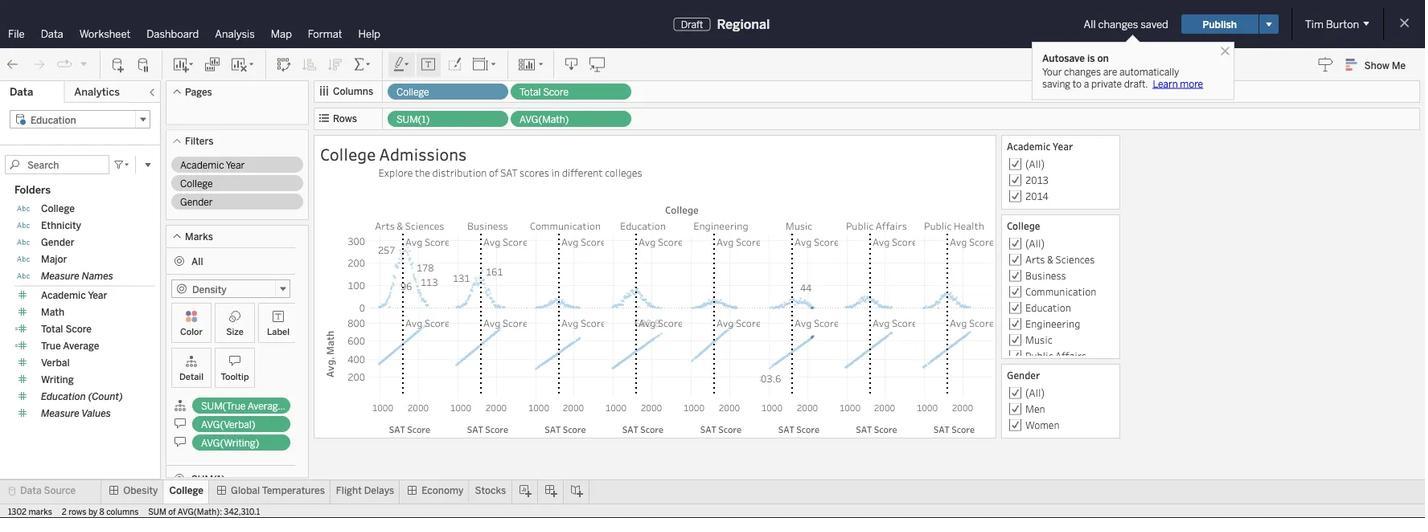 Task type: locate. For each thing, give the bounding box(es) containing it.
1 vertical spatial academic year
[[180, 160, 245, 171]]

true
[[41, 341, 61, 353]]

0 vertical spatial (all) checkbox
[[1007, 236, 1102, 252]]

me
[[1392, 59, 1406, 71]]

measure down education (count)
[[41, 408, 79, 420]]

list box containing arts & sciences
[[1007, 252, 1102, 381]]

changes left saved
[[1099, 18, 1139, 31]]

education up engineering link
[[1026, 301, 1071, 315]]

1 vertical spatial education
[[41, 392, 86, 403]]

changes down autosave is on
[[1064, 66, 1101, 78]]

are
[[1104, 66, 1118, 78]]

0 vertical spatial list box
[[1007, 172, 1115, 204]]

(all) checkbox up men link
[[1007, 385, 1115, 401]]

draft
[[681, 18, 703, 30]]

replay animation image
[[56, 57, 72, 73]]

0 vertical spatial changes
[[1099, 18, 1139, 31]]

all down marks
[[191, 255, 203, 267]]

all up is
[[1084, 18, 1096, 31]]

1 vertical spatial changes
[[1064, 66, 1101, 78]]

college down highlight image
[[397, 86, 429, 98]]

on
[[1098, 52, 1109, 64]]

0 vertical spatial all
[[1084, 18, 1096, 31]]

arts & sciences link
[[1026, 253, 1095, 266]]

autosave is on
[[1043, 52, 1109, 64]]

(all) link up men
[[1026, 387, 1045, 400]]

0 vertical spatial score
[[543, 86, 569, 98]]

1 horizontal spatial total score
[[520, 86, 569, 98]]

(all) up arts
[[1026, 237, 1045, 250]]

1 vertical spatial measure
[[41, 408, 79, 420]]

academic year down filters
[[180, 160, 245, 171]]

1 vertical spatial list box
[[1007, 252, 1102, 381]]

public
[[1026, 350, 1053, 363]]

communication link
[[1026, 285, 1097, 298]]

0 horizontal spatial gender
[[41, 237, 74, 249]]

the
[[415, 166, 430, 179]]

learn
[[1153, 78, 1178, 90]]

publish
[[1203, 18, 1237, 30]]

2 vertical spatial academic year
[[41, 290, 107, 302]]

your changes are automatically saving to a private draft.
[[1043, 66, 1180, 90]]

size
[[226, 327, 244, 337]]

0 vertical spatial of
[[489, 166, 498, 179]]

college down the rows
[[320, 143, 376, 165]]

avg(math):
[[178, 508, 222, 517]]

1 vertical spatial (all)
[[1026, 237, 1045, 250]]

help
[[358, 27, 381, 40]]

academic
[[1007, 140, 1051, 153], [180, 160, 224, 171], [41, 290, 86, 302]]

education for education (count)
[[41, 392, 86, 403]]

3 (all) from the top
[[1026, 387, 1045, 400]]

tooltip
[[221, 372, 249, 383]]

Men checkbox
[[1007, 401, 1115, 418]]

by
[[88, 508, 97, 517]]

1 horizontal spatial total
[[520, 86, 541, 98]]

0 vertical spatial measure
[[41, 271, 79, 283]]

(all) checkbox up &
[[1007, 236, 1102, 252]]

1 vertical spatial (all) checkbox
[[1007, 385, 1115, 401]]

1 (all) checkbox from the top
[[1007, 236, 1102, 252]]

data up replay animation image
[[41, 27, 63, 40]]

measure
[[41, 271, 79, 283], [41, 408, 79, 420]]

(all)
[[1026, 157, 1045, 171], [1026, 237, 1045, 250], [1026, 387, 1045, 400]]

Music checkbox
[[1007, 332, 1102, 348]]

ethnicity
[[41, 220, 81, 232]]

to
[[1073, 78, 1082, 90]]

stocks
[[475, 485, 506, 497]]

academic year up (all) checkbox
[[1007, 140, 1073, 153]]

2 measure from the top
[[41, 408, 79, 420]]

2 horizontal spatial academic
[[1007, 140, 1051, 153]]

arts
[[1026, 253, 1045, 266]]

&
[[1047, 253, 1054, 266]]

college down filters
[[180, 178, 213, 190]]

columns
[[106, 508, 139, 517]]

measure down the "major"
[[41, 271, 79, 283]]

2 vertical spatial (all) link
[[1026, 387, 1045, 400]]

Business checkbox
[[1007, 268, 1102, 284]]

0 horizontal spatial of
[[168, 508, 176, 517]]

sum(1) up admissions
[[397, 114, 430, 125]]

2013 checkbox
[[1007, 172, 1115, 188]]

2 vertical spatial year
[[88, 290, 107, 302]]

1 horizontal spatial academic
[[180, 160, 224, 171]]

2014
[[1026, 189, 1049, 203]]

0 vertical spatial sum(1)
[[397, 114, 430, 125]]

academic up 2013 link
[[1007, 140, 1051, 153]]

score
[[543, 86, 569, 98], [65, 324, 92, 336]]

format workbook image
[[446, 57, 463, 73]]

list box containing men
[[1007, 401, 1115, 434]]

totals image
[[353, 57, 372, 73]]

0 horizontal spatial total score
[[41, 324, 92, 336]]

2 list box from the top
[[1007, 252, 1102, 381]]

1 vertical spatial gender
[[41, 237, 74, 249]]

1302 marks
[[8, 508, 52, 517]]

changes inside your changes are automatically saving to a private draft.
[[1064, 66, 1101, 78]]

1 horizontal spatial of
[[489, 166, 498, 179]]

(all) link for 2013
[[1026, 157, 1045, 171]]

342,310.1
[[224, 508, 260, 517]]

2 vertical spatial data
[[20, 485, 42, 497]]

year
[[1053, 140, 1073, 153], [226, 160, 245, 171], [88, 290, 107, 302]]

0 horizontal spatial year
[[88, 290, 107, 302]]

2 horizontal spatial gender
[[1007, 369, 1040, 382]]

list box
[[1007, 172, 1115, 204], [1007, 252, 1102, 381], [1007, 401, 1115, 434]]

college
[[397, 86, 429, 98], [320, 143, 376, 165], [180, 178, 213, 190], [41, 203, 75, 215], [1007, 219, 1041, 232], [169, 485, 204, 497]]

3 (all) link from the top
[[1026, 387, 1045, 400]]

dashboard
[[147, 27, 199, 40]]

total score up 'avg(math)'
[[520, 86, 569, 98]]

public affairs link
[[1026, 350, 1087, 363]]

0 horizontal spatial academic
[[41, 290, 86, 302]]

1 horizontal spatial education
[[1026, 301, 1071, 315]]

map
[[271, 27, 292, 40]]

(all) checkbox for college
[[1007, 236, 1102, 252]]

scores
[[520, 166, 549, 179]]

2 (all) from the top
[[1026, 237, 1045, 250]]

college down 2014
[[1007, 219, 1041, 232]]

all for all
[[191, 255, 203, 267]]

show me
[[1365, 59, 1406, 71]]

gender
[[180, 197, 213, 208], [41, 237, 74, 249], [1007, 369, 1040, 382]]

of right sum
[[168, 508, 176, 517]]

0 vertical spatial year
[[1053, 140, 1073, 153]]

data up 1302 marks
[[20, 485, 42, 497]]

changes
[[1099, 18, 1139, 31], [1064, 66, 1101, 78]]

0 vertical spatial academic
[[1007, 140, 1051, 153]]

of inside "college admissions explore the distribution of sat scores in different colleges"
[[489, 166, 498, 179]]

of left 'sat'
[[489, 166, 498, 179]]

true average
[[41, 341, 99, 353]]

1 horizontal spatial year
[[226, 160, 245, 171]]

(all) link up arts
[[1026, 237, 1045, 250]]

(all) checkbox for gender
[[1007, 385, 1115, 401]]

0 vertical spatial (all)
[[1026, 157, 1045, 171]]

gender up marks
[[180, 197, 213, 208]]

1 horizontal spatial all
[[1084, 18, 1096, 31]]

redo image
[[31, 57, 47, 73]]

colleges
[[605, 166, 642, 179]]

education for education
[[1026, 301, 1071, 315]]

total down show/hide cards icon
[[520, 86, 541, 98]]

1 vertical spatial sum(1)
[[191, 473, 225, 485]]

academic year down measure names
[[41, 290, 107, 302]]

clear sheet image
[[230, 57, 256, 73]]

worksheet
[[79, 27, 131, 40]]

(count)
[[88, 392, 123, 403]]

2 horizontal spatial year
[[1053, 140, 1073, 153]]

0 vertical spatial (all) link
[[1026, 157, 1045, 171]]

Arts & Sciences checkbox
[[1007, 252, 1102, 268]]

2 vertical spatial (all)
[[1026, 387, 1045, 400]]

(all) for arts & sciences
[[1026, 237, 1045, 250]]

1 horizontal spatial score
[[543, 86, 569, 98]]

1 vertical spatial data
[[10, 86, 33, 99]]

0 horizontal spatial all
[[191, 255, 203, 267]]

(all) link inside checkbox
[[1026, 157, 1045, 171]]

1 (all) link from the top
[[1026, 157, 1045, 171]]

(all) link up 2013 at the right
[[1026, 157, 1045, 171]]

list box containing 2013
[[1007, 172, 1115, 204]]

0 vertical spatial gender
[[180, 197, 213, 208]]

new worksheet image
[[172, 57, 195, 73]]

gender down public
[[1007, 369, 1040, 382]]

of
[[489, 166, 498, 179], [168, 508, 176, 517]]

engineering link
[[1026, 317, 1081, 331]]

explore
[[379, 166, 413, 179]]

total score up "true average"
[[41, 324, 92, 336]]

1 vertical spatial all
[[191, 255, 203, 267]]

detail
[[179, 372, 204, 383]]

academic down filters
[[180, 160, 224, 171]]

0 horizontal spatial education
[[41, 392, 86, 403]]

all
[[1084, 18, 1096, 31], [191, 255, 203, 267]]

2013
[[1026, 173, 1049, 187]]

swap rows and columns image
[[276, 57, 292, 73]]

1 horizontal spatial academic year
[[180, 160, 245, 171]]

sum(1) up sum of avg(math): 342,310.1
[[191, 473, 225, 485]]

0 horizontal spatial score
[[65, 324, 92, 336]]

score up average
[[65, 324, 92, 336]]

(all) up 2013 at the right
[[1026, 157, 1045, 171]]

avg(math)
[[520, 114, 569, 125]]

2 vertical spatial gender
[[1007, 369, 1040, 382]]

total down math
[[41, 324, 63, 336]]

Education checkbox
[[1007, 300, 1102, 316]]

2 (all) link from the top
[[1026, 237, 1045, 250]]

0 vertical spatial academic year
[[1007, 140, 1073, 153]]

marks
[[28, 508, 52, 517]]

(all) inside (all) checkbox
[[1026, 157, 1045, 171]]

2014 link
[[1026, 189, 1049, 203]]

score up 'avg(math)'
[[543, 86, 569, 98]]

changes for your
[[1064, 66, 1101, 78]]

2 rows by 8 columns
[[62, 508, 139, 517]]

(All) checkbox
[[1007, 236, 1102, 252], [1007, 385, 1115, 401]]

1 list box from the top
[[1007, 172, 1115, 204]]

2 vertical spatial list box
[[1007, 401, 1115, 434]]

1 vertical spatial (all) link
[[1026, 237, 1045, 250]]

pause auto updates image
[[136, 57, 152, 73]]

public affairs
[[1026, 350, 1087, 363]]

1 measure from the top
[[41, 271, 79, 283]]

is
[[1088, 52, 1095, 64]]

your
[[1043, 66, 1062, 78]]

all changes saved
[[1084, 18, 1169, 31]]

(all) for 2013
[[1026, 157, 1045, 171]]

2 vertical spatial academic
[[41, 290, 86, 302]]

color
[[180, 327, 203, 337]]

0 vertical spatial education
[[1026, 301, 1071, 315]]

3 list box from the top
[[1007, 401, 1115, 434]]

gender down ethnicity
[[41, 237, 74, 249]]

1 (all) from the top
[[1026, 157, 1045, 171]]

education inside checkbox
[[1026, 301, 1071, 315]]

data down undo icon
[[10, 86, 33, 99]]

academic up math
[[41, 290, 86, 302]]

1 vertical spatial score
[[65, 324, 92, 336]]

duplicate image
[[204, 57, 220, 73]]

education down writing
[[41, 392, 86, 403]]

close image
[[1218, 43, 1233, 59]]

2 (all) checkbox from the top
[[1007, 385, 1115, 401]]

1 vertical spatial total
[[41, 324, 63, 336]]

list box for academic year
[[1007, 172, 1115, 204]]

1 horizontal spatial sum(1)
[[397, 114, 430, 125]]

new data source image
[[110, 57, 126, 73]]

(all) up men
[[1026, 387, 1045, 400]]



Task type: describe. For each thing, give the bounding box(es) containing it.
saved
[[1141, 18, 1169, 31]]

pages
[[185, 86, 212, 98]]

undo image
[[5, 57, 21, 73]]

(all) link for arts & sciences
[[1026, 237, 1045, 250]]

college inside "college admissions explore the distribution of sat scores in different colleges"
[[320, 143, 376, 165]]

music
[[1026, 333, 1053, 347]]

(all) for men
[[1026, 387, 1045, 400]]

automatically
[[1120, 66, 1180, 78]]

0 horizontal spatial academic year
[[41, 290, 107, 302]]

college up ethnicity
[[41, 203, 75, 215]]

measure for measure values
[[41, 408, 79, 420]]

rows
[[69, 508, 86, 517]]

men
[[1026, 403, 1046, 416]]

publish button
[[1182, 14, 1259, 34]]

engineering
[[1026, 317, 1081, 331]]

filters
[[185, 136, 213, 147]]

1 horizontal spatial gender
[[180, 197, 213, 208]]

saving
[[1043, 78, 1071, 90]]

1 vertical spatial of
[[168, 508, 176, 517]]

changes for all
[[1099, 18, 1139, 31]]

business link
[[1026, 269, 1066, 282]]

Engineering checkbox
[[1007, 316, 1102, 332]]

data source
[[20, 485, 76, 497]]

global
[[231, 485, 260, 497]]

a
[[1084, 78, 1090, 90]]

hide mark labels image
[[421, 57, 437, 73]]

tim
[[1305, 18, 1324, 31]]

music link
[[1026, 333, 1053, 347]]

marks
[[185, 231, 213, 243]]

men link
[[1026, 403, 1046, 416]]

open and edit this workbook in tableau desktop image
[[590, 57, 606, 73]]

math
[[41, 307, 65, 319]]

college up the avg(math):
[[169, 485, 204, 497]]

fit image
[[472, 57, 498, 73]]

delays
[[364, 485, 394, 497]]

measure values
[[41, 408, 111, 420]]

columns
[[333, 86, 373, 97]]

2
[[62, 508, 67, 517]]

2014 checkbox
[[1007, 188, 1115, 204]]

measure names
[[41, 271, 113, 283]]

education link
[[1026, 301, 1071, 315]]

communication
[[1026, 285, 1097, 298]]

avg(verbal)
[[201, 419, 255, 431]]

economy
[[422, 485, 464, 497]]

obesity
[[123, 485, 158, 497]]

sum(true
[[201, 401, 246, 412]]

sat
[[501, 166, 518, 179]]

marks. press enter to open the view data window.. use arrow keys to navigate data visualization elements. image
[[371, 234, 994, 396]]

rows
[[333, 113, 357, 125]]

download image
[[564, 57, 580, 73]]

2 horizontal spatial academic year
[[1007, 140, 1073, 153]]

replay animation image
[[79, 59, 88, 69]]

flight delays
[[336, 485, 394, 497]]

1 vertical spatial academic
[[180, 160, 224, 171]]

0 vertical spatial data
[[41, 27, 63, 40]]

learn more link
[[1148, 78, 1204, 90]]

temperatures
[[262, 485, 325, 497]]

1302
[[8, 508, 27, 517]]

analytics
[[74, 86, 120, 99]]

distribution
[[432, 166, 487, 179]]

(All) checkbox
[[1007, 156, 1115, 172]]

1 vertical spatial year
[[226, 160, 245, 171]]

label
[[267, 327, 290, 337]]

format
[[308, 27, 342, 40]]

Women checkbox
[[1007, 418, 1115, 434]]

sort ascending image
[[302, 57, 318, 73]]

measure for measure names
[[41, 271, 79, 283]]

analysis
[[215, 27, 255, 40]]

college admissions explore the distribution of sat scores in different colleges
[[320, 143, 642, 179]]

major
[[41, 254, 67, 266]]

show/hide cards image
[[518, 57, 544, 73]]

data guide image
[[1318, 56, 1334, 72]]

average)
[[248, 401, 287, 412]]

1 vertical spatial total score
[[41, 324, 92, 336]]

0 horizontal spatial sum(1)
[[191, 473, 225, 485]]

arts & sciences
[[1026, 253, 1095, 266]]

in
[[551, 166, 560, 179]]

draft.
[[1124, 78, 1148, 90]]

tim burton
[[1305, 18, 1360, 31]]

verbal
[[41, 358, 70, 369]]

0 horizontal spatial total
[[41, 324, 63, 336]]

all for all changes saved
[[1084, 18, 1096, 31]]

admissions
[[379, 143, 467, 165]]

global temperatures
[[231, 485, 325, 497]]

values
[[82, 408, 111, 420]]

autosave
[[1043, 52, 1085, 64]]

source
[[44, 485, 76, 497]]

file
[[8, 27, 25, 40]]

Search text field
[[5, 155, 109, 175]]

0 vertical spatial total
[[520, 86, 541, 98]]

burton
[[1326, 18, 1360, 31]]

show me button
[[1339, 52, 1421, 77]]

list box for gender
[[1007, 401, 1115, 434]]

highlight image
[[393, 57, 411, 73]]

Communication checkbox
[[1007, 284, 1102, 300]]

Public Affairs checkbox
[[1007, 348, 1102, 364]]

folders
[[14, 184, 51, 197]]

(all) link for men
[[1026, 387, 1045, 400]]

private
[[1092, 78, 1122, 90]]

different
[[562, 166, 603, 179]]

0 vertical spatial total score
[[520, 86, 569, 98]]

education (count)
[[41, 392, 123, 403]]

2013 link
[[1026, 173, 1049, 187]]

sciences
[[1056, 253, 1095, 266]]

sort descending image
[[327, 57, 344, 73]]

collapse image
[[147, 88, 157, 97]]

women link
[[1026, 419, 1060, 432]]

list box for college
[[1007, 252, 1102, 381]]

flight
[[336, 485, 362, 497]]

women
[[1026, 419, 1060, 432]]

business
[[1026, 269, 1066, 282]]

more
[[1180, 78, 1204, 90]]

names
[[82, 271, 113, 283]]

affairs
[[1055, 350, 1087, 363]]



Task type: vqa. For each thing, say whether or not it's contained in the screenshot.
1st (All) option from the bottom of the page
yes



